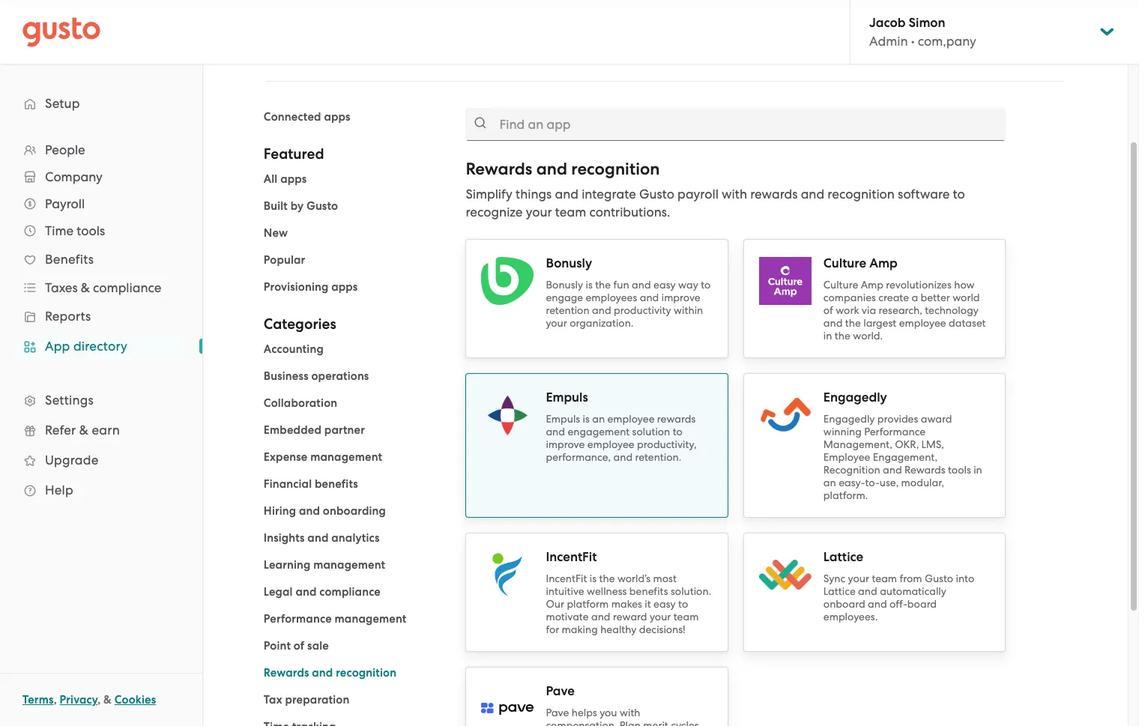 Task type: describe. For each thing, give the bounding box(es) containing it.
point
[[264, 640, 291, 653]]

from
[[900, 573, 923, 585]]

you
[[600, 707, 617, 719]]

0 vertical spatial amp
[[870, 256, 898, 271]]

rewards and recognition simplify things and integrate gusto payroll with rewards and recognition software to recognize your team contributions.
[[466, 159, 966, 220]]

making
[[562, 624, 598, 636]]

1 empuls from the top
[[546, 390, 588, 406]]

1 vertical spatial recognition
[[828, 187, 895, 202]]

time tools
[[45, 223, 105, 238]]

financial
[[264, 478, 312, 491]]

1 incentfit from the top
[[546, 550, 597, 565]]

team inside rewards and recognition simplify things and integrate gusto payroll with rewards and recognition software to recognize your team contributions.
[[555, 205, 586, 220]]

management for performance management
[[335, 613, 407, 626]]

for
[[546, 624, 559, 636]]

& for earn
[[79, 423, 89, 438]]

2 incentfit from the top
[[546, 573, 587, 585]]

your inside rewards and recognition simplify things and integrate gusto payroll with rewards and recognition software to recognize your team contributions.
[[526, 205, 552, 220]]

refer & earn
[[45, 423, 120, 438]]

1 , from the left
[[54, 694, 57, 707]]

list for categories
[[264, 340, 443, 727]]

performance inside 'engagedly engagedly provides award winning performance management, okr, lms, employee engagement, recognition and rewards tools in an easy-to-use, modular, platform.'
[[865, 426, 926, 438]]

connected apps
[[264, 110, 351, 124]]

learning management link
[[264, 559, 386, 572]]

people button
[[15, 136, 187, 163]]

privacy link
[[60, 694, 98, 707]]

simon
[[909, 15, 946, 31]]

your inside incentfit incentfit is the world's most intuitive wellness benefits solution. our platform makes it easy to motivate and reward your team for making healthy decisions!
[[650, 611, 671, 623]]

upgrade link
[[15, 447, 187, 474]]

companies
[[824, 292, 876, 304]]

easy-
[[839, 477, 866, 489]]

help
[[45, 483, 73, 498]]

legal and compliance link
[[264, 586, 381, 599]]

2 culture from the top
[[824, 279, 859, 291]]

time
[[45, 223, 74, 238]]

company
[[45, 169, 102, 184]]

and inside culture amp culture amp revolutionizes how companies create a better world of work via research, technology and the largest employee dataset in the world.
[[824, 317, 843, 329]]

compliance for legal and compliance
[[320, 586, 381, 599]]

organization.
[[570, 317, 634, 329]]

winning
[[824, 426, 862, 438]]

benefits inside list
[[315, 478, 358, 491]]

built by gusto link
[[264, 199, 338, 213]]

better
[[921, 292, 951, 304]]

most
[[653, 573, 677, 585]]

gusto inside rewards and recognition simplify things and integrate gusto payroll with rewards and recognition software to recognize your team contributions.
[[639, 187, 675, 202]]

pave pave helps you with compensation. plan merit cycles
[[546, 684, 708, 727]]

dataset
[[949, 317, 986, 329]]

accounting
[[264, 343, 324, 356]]

performance,
[[546, 451, 611, 463]]

tax preparation
[[264, 694, 350, 707]]

to inside rewards and recognition simplify things and integrate gusto payroll with rewards and recognition software to recognize your team contributions.
[[953, 187, 966, 202]]

tools inside dropdown button
[[77, 223, 105, 238]]

tax
[[264, 694, 282, 707]]

management,
[[824, 439, 893, 451]]

onboard
[[824, 598, 866, 610]]

pave logo image
[[482, 703, 534, 715]]

list containing people
[[0, 136, 202, 505]]

all apps
[[264, 172, 307, 186]]

with inside rewards and recognition simplify things and integrate gusto payroll with rewards and recognition software to recognize your team contributions.
[[722, 187, 747, 202]]

performance inside list
[[264, 613, 332, 626]]

fun
[[614, 279, 630, 291]]

the down work
[[846, 317, 861, 329]]

1 culture from the top
[[824, 256, 867, 271]]

taxes & compliance
[[45, 280, 162, 295]]

largest
[[864, 317, 897, 329]]

privacy
[[60, 694, 98, 707]]

1 engagedly from the top
[[824, 390, 888, 406]]

expense management link
[[264, 451, 383, 464]]

sync
[[824, 573, 846, 585]]

preparation
[[285, 694, 350, 707]]

embedded partner link
[[264, 424, 365, 437]]

in inside 'engagedly engagedly provides award winning performance management, okr, lms, employee engagement, recognition and rewards tools in an easy-to-use, modular, platform.'
[[974, 464, 983, 476]]

productivity
[[614, 304, 672, 316]]

the left world.
[[835, 330, 851, 342]]

productivity,
[[637, 439, 697, 451]]

home image
[[22, 17, 100, 47]]

by
[[291, 199, 304, 213]]

2 vertical spatial &
[[104, 694, 112, 707]]

to inside incentfit incentfit is the world's most intuitive wellness benefits solution. our platform makes it easy to motivate and reward your team for making healthy decisions!
[[679, 598, 688, 610]]

world.
[[853, 330, 883, 342]]

sale
[[307, 640, 329, 653]]

recognition for rewards and recognition simplify things and integrate gusto payroll with rewards and recognition software to recognize your team contributions.
[[572, 159, 660, 179]]

2 , from the left
[[98, 694, 101, 707]]

management for expense management
[[311, 451, 383, 464]]

embedded
[[264, 424, 322, 437]]

business operations
[[264, 370, 369, 383]]

•
[[912, 34, 915, 49]]

list for featured
[[264, 170, 443, 296]]

employee
[[824, 451, 871, 463]]

bonusly bonusly is the fun and easy way to engage employees and improve retention and productivity within your organization.
[[546, 256, 711, 329]]

analytics
[[332, 532, 380, 545]]

payroll
[[678, 187, 719, 202]]

easy inside incentfit incentfit is the world's most intuitive wellness benefits solution. our platform makes it easy to motivate and reward your team for making healthy decisions!
[[654, 598, 676, 610]]

software
[[898, 187, 950, 202]]

create
[[879, 292, 909, 304]]

way
[[679, 279, 699, 291]]

and inside incentfit incentfit is the world's most intuitive wellness benefits solution. our platform makes it easy to motivate and reward your team for making healthy decisions!
[[592, 611, 611, 623]]

engagedly engagedly provides award winning performance management, okr, lms, employee engagement, recognition and rewards tools in an easy-to-use, modular, platform.
[[824, 390, 983, 502]]

com,pany
[[918, 34, 977, 49]]

to inside empuls empuls is an employee rewards and engagement solution to improve employee productivity, performance, and retention.
[[673, 426, 683, 438]]

award
[[921, 413, 953, 425]]

business operations link
[[264, 370, 369, 383]]

of inside list
[[294, 640, 305, 653]]

decisions!
[[639, 624, 686, 636]]

solution
[[632, 426, 671, 438]]

easy inside bonusly bonusly is the fun and easy way to engage employees and improve retention and productivity within your organization.
[[654, 279, 676, 291]]

1 vertical spatial employee
[[608, 413, 655, 425]]

an inside empuls empuls is an employee rewards and engagement solution to improve employee productivity, performance, and retention.
[[592, 413, 605, 425]]

operations
[[311, 370, 369, 383]]

directory
[[73, 339, 127, 354]]

new
[[264, 226, 288, 240]]

via
[[862, 304, 877, 316]]

popular
[[264, 253, 305, 267]]

with inside pave pave helps you with compensation. plan merit cycles
[[620, 707, 641, 719]]

jacob simon admin • com,pany
[[870, 15, 977, 49]]

okr,
[[895, 439, 919, 451]]

terms , privacy , & cookies
[[22, 694, 156, 707]]

2 pave from the top
[[546, 707, 569, 719]]

employees
[[586, 292, 638, 304]]



Task type: vqa. For each thing, say whether or not it's contained in the screenshot.
Engagedly Engagedly provides award winning Performance Management, OKR, LMS, Employee Engagement, Recognition and Rewards tools in an easy-to-use, modular, platform. on the bottom of page
yes



Task type: locate. For each thing, give the bounding box(es) containing it.
1 vertical spatial pave
[[546, 707, 569, 719]]

performance
[[865, 426, 926, 438], [264, 613, 332, 626]]

cookies
[[115, 694, 156, 707]]

rewards down point
[[264, 667, 309, 680]]

1 vertical spatial benefits
[[630, 586, 668, 598]]

your
[[526, 205, 552, 220], [546, 317, 567, 329], [848, 573, 870, 585], [650, 611, 671, 623]]

apps for provisioning apps
[[331, 280, 358, 294]]

App Search field
[[466, 108, 1006, 141]]

0 vertical spatial lattice
[[824, 550, 864, 565]]

0 horizontal spatial gusto
[[307, 199, 338, 213]]

of left the sale
[[294, 640, 305, 653]]

performance management link
[[264, 613, 407, 626]]

and inside 'engagedly engagedly provides award winning performance management, okr, lms, employee engagement, recognition and rewards tools in an easy-to-use, modular, platform.'
[[883, 464, 902, 476]]

is inside incentfit incentfit is the world's most intuitive wellness benefits solution. our platform makes it easy to motivate and reward your team for making healthy decisions!
[[590, 573, 597, 585]]

embedded partner
[[264, 424, 365, 437]]

1 horizontal spatial of
[[824, 304, 834, 316]]

tools down payroll dropdown button
[[77, 223, 105, 238]]

2 vertical spatial is
[[590, 573, 597, 585]]

1 horizontal spatial performance
[[865, 426, 926, 438]]

easy right it
[[654, 598, 676, 610]]

1 vertical spatial lattice
[[824, 586, 856, 598]]

apps for all apps
[[281, 172, 307, 186]]

recognition inside list
[[336, 667, 397, 680]]

0 vertical spatial apps
[[324, 110, 351, 124]]

& right "taxes"
[[81, 280, 90, 295]]

1 vertical spatial with
[[620, 707, 641, 719]]

gusto inside list
[[307, 199, 338, 213]]

rewards inside rewards and recognition simplify things and integrate gusto payroll with rewards and recognition software to recognize your team contributions.
[[751, 187, 798, 202]]

employee down engagement
[[588, 439, 635, 451]]

gusto inside lattice sync your team from gusto into lattice and automatically onboard and off-board employees.
[[925, 573, 954, 585]]

1 vertical spatial is
[[583, 413, 590, 425]]

terms link
[[22, 694, 54, 707]]

app directory
[[45, 339, 127, 354]]

in inside culture amp culture amp revolutionizes how companies create a better world of work via research, technology and the largest employee dataset in the world.
[[824, 330, 833, 342]]

settings link
[[15, 387, 187, 414]]

list containing all apps
[[264, 170, 443, 296]]

things
[[516, 187, 552, 202]]

0 vertical spatial engagedly
[[824, 390, 888, 406]]

1 vertical spatial easy
[[654, 598, 676, 610]]

rewards inside list
[[264, 667, 309, 680]]

wellness
[[587, 586, 627, 598]]

0 vertical spatial improve
[[662, 292, 701, 304]]

1 vertical spatial engagedly
[[824, 413, 875, 425]]

1 vertical spatial team
[[872, 573, 898, 585]]

board
[[908, 598, 937, 610]]

is up wellness
[[590, 573, 597, 585]]

empuls
[[546, 390, 588, 406], [546, 413, 580, 425]]

to right software
[[953, 187, 966, 202]]

with up plan
[[620, 707, 641, 719]]

apps for connected apps
[[324, 110, 351, 124]]

is inside empuls empuls is an employee rewards and engagement solution to improve employee productivity, performance, and retention.
[[583, 413, 590, 425]]

0 horizontal spatial team
[[555, 205, 586, 220]]

2 easy from the top
[[654, 598, 676, 610]]

1 horizontal spatial improve
[[662, 292, 701, 304]]

learning management
[[264, 559, 386, 572]]

2 horizontal spatial gusto
[[925, 573, 954, 585]]

0 horizontal spatial rewards
[[264, 667, 309, 680]]

gusto left into
[[925, 573, 954, 585]]

, left the privacy link
[[54, 694, 57, 707]]

1 horizontal spatial gusto
[[639, 187, 675, 202]]

plan
[[620, 720, 641, 727]]

time tools button
[[15, 217, 187, 244]]

lattice up onboard
[[824, 586, 856, 598]]

technology
[[925, 304, 979, 316]]

1 vertical spatial empuls
[[546, 413, 580, 425]]

rewards up the modular,
[[905, 464, 946, 476]]

recognition
[[572, 159, 660, 179], [828, 187, 895, 202], [336, 667, 397, 680]]

0 vertical spatial an
[[592, 413, 605, 425]]

0 vertical spatial easy
[[654, 279, 676, 291]]

0 vertical spatial compliance
[[93, 280, 162, 295]]

amp
[[870, 256, 898, 271], [861, 279, 884, 291]]

0 vertical spatial rewards
[[466, 159, 533, 179]]

legal and compliance
[[264, 586, 381, 599]]

1 vertical spatial of
[[294, 640, 305, 653]]

world
[[953, 292, 980, 304]]

employees.
[[824, 611, 878, 623]]

0 horizontal spatial rewards
[[657, 413, 696, 425]]

learning
[[264, 559, 311, 572]]

collaboration link
[[264, 397, 338, 410]]

tools
[[77, 223, 105, 238], [948, 464, 972, 476]]

1 pave from the top
[[546, 684, 575, 700]]

apps
[[324, 110, 351, 124], [281, 172, 307, 186], [331, 280, 358, 294]]

1 horizontal spatial rewards
[[751, 187, 798, 202]]

help link
[[15, 477, 187, 504]]

1 vertical spatial apps
[[281, 172, 307, 186]]

featured
[[264, 145, 324, 163]]

1 vertical spatial an
[[824, 477, 837, 489]]

1 vertical spatial rewards
[[657, 413, 696, 425]]

your down retention
[[546, 317, 567, 329]]

0 vertical spatial culture
[[824, 256, 867, 271]]

upgrade
[[45, 453, 99, 468]]

management for learning management
[[314, 559, 386, 572]]

0 vertical spatial is
[[586, 279, 593, 291]]

to up 'productivity,'
[[673, 426, 683, 438]]

off-
[[890, 598, 908, 610]]

into
[[956, 573, 975, 585]]

provisioning apps link
[[264, 280, 358, 294]]

2 vertical spatial management
[[335, 613, 407, 626]]

all
[[264, 172, 278, 186]]

company button
[[15, 163, 187, 190]]

pave up compensation.
[[546, 707, 569, 719]]

hiring
[[264, 505, 296, 518]]

0 vertical spatial employee
[[899, 317, 947, 329]]

management down partner
[[311, 451, 383, 464]]

1 vertical spatial in
[[974, 464, 983, 476]]

1 horizontal spatial recognition
[[572, 159, 660, 179]]

lattice logo image
[[759, 560, 812, 590]]

a
[[912, 292, 919, 304]]

rewards up simplify
[[466, 159, 533, 179]]

recognition up integrate
[[572, 159, 660, 179]]

employee up solution
[[608, 413, 655, 425]]

rewards for rewards and recognition simplify things and integrate gusto payroll with rewards and recognition software to recognize your team contributions.
[[466, 159, 533, 179]]

1 horizontal spatial rewards
[[466, 159, 533, 179]]

0 horizontal spatial tools
[[77, 223, 105, 238]]

improve inside bonusly bonusly is the fun and easy way to engage employees and improve retention and productivity within your organization.
[[662, 292, 701, 304]]

is for incentfit
[[590, 573, 597, 585]]

culture amp logo image
[[759, 257, 812, 305]]

lattice up sync
[[824, 550, 864, 565]]

list containing accounting
[[264, 340, 443, 727]]

list
[[0, 136, 202, 505], [264, 170, 443, 296], [264, 340, 443, 727]]

1 vertical spatial performance
[[264, 613, 332, 626]]

1 vertical spatial &
[[79, 423, 89, 438]]

apps right "connected"
[[324, 110, 351, 124]]

improve up performance, on the bottom of page
[[546, 439, 585, 451]]

your inside bonusly bonusly is the fun and easy way to engage employees and improve retention and productivity within your organization.
[[546, 317, 567, 329]]

2 vertical spatial employee
[[588, 439, 635, 451]]

retention
[[546, 304, 590, 316]]

0 vertical spatial bonusly
[[546, 256, 592, 271]]

& for compliance
[[81, 280, 90, 295]]

compliance up performance management
[[320, 586, 381, 599]]

reports link
[[15, 303, 187, 330]]

1 horizontal spatial team
[[674, 611, 699, 623]]

team down solution.
[[674, 611, 699, 623]]

an up engagement
[[592, 413, 605, 425]]

0 vertical spatial of
[[824, 304, 834, 316]]

engagedly
[[824, 390, 888, 406], [824, 413, 875, 425]]

setup
[[45, 96, 80, 111]]

0 horizontal spatial in
[[824, 330, 833, 342]]

0 vertical spatial performance
[[865, 426, 926, 438]]

rewards inside empuls empuls is an employee rewards and engagement solution to improve employee productivity, performance, and retention.
[[657, 413, 696, 425]]

0 vertical spatial rewards
[[751, 187, 798, 202]]

0 vertical spatial incentfit
[[546, 550, 597, 565]]

1 vertical spatial improve
[[546, 439, 585, 451]]

0 horizontal spatial an
[[592, 413, 605, 425]]

0 horizontal spatial recognition
[[336, 667, 397, 680]]

the inside bonusly bonusly is the fun and easy way to engage employees and improve retention and productivity within your organization.
[[595, 279, 611, 291]]

rewards inside 'engagedly engagedly provides award winning performance management, okr, lms, employee engagement, recognition and rewards tools in an easy-to-use, modular, platform.'
[[905, 464, 946, 476]]

lattice sync your team from gusto into lattice and automatically onboard and off-board employees.
[[824, 550, 975, 623]]

compliance down benefits link
[[93, 280, 162, 295]]

reward
[[613, 611, 647, 623]]

management down legal and compliance
[[335, 613, 407, 626]]

0 vertical spatial tools
[[77, 223, 105, 238]]

healthy
[[601, 624, 637, 636]]

benefits inside incentfit incentfit is the world's most intuitive wellness benefits solution. our platform makes it easy to motivate and reward your team for making healthy decisions!
[[630, 586, 668, 598]]

engagedly logo image
[[759, 389, 812, 442]]

is up engagement
[[583, 413, 590, 425]]

team inside incentfit incentfit is the world's most intuitive wellness benefits solution. our platform makes it easy to motivate and reward your team for making healthy decisions!
[[674, 611, 699, 623]]

2 vertical spatial team
[[674, 611, 699, 623]]

gusto right the by
[[307, 199, 338, 213]]

rewards
[[466, 159, 533, 179], [905, 464, 946, 476], [264, 667, 309, 680]]

benefits up it
[[630, 586, 668, 598]]

pave up helps
[[546, 684, 575, 700]]

team inside lattice sync your team from gusto into lattice and automatically onboard and off-board employees.
[[872, 573, 898, 585]]

is for bonusly
[[586, 279, 593, 291]]

employee down research,
[[899, 317, 947, 329]]

an
[[592, 413, 605, 425], [824, 477, 837, 489]]

your down things
[[526, 205, 552, 220]]

0 vertical spatial in
[[824, 330, 833, 342]]

point of sale link
[[264, 640, 329, 653]]

reports
[[45, 309, 91, 324]]

0 horizontal spatial performance
[[264, 613, 332, 626]]

app directory link
[[15, 333, 187, 360]]

insights
[[264, 532, 305, 545]]

refer
[[45, 423, 76, 438]]

1 horizontal spatial benefits
[[630, 586, 668, 598]]

an inside 'engagedly engagedly provides award winning performance management, okr, lms, employee engagement, recognition and rewards tools in an easy-to-use, modular, platform.'
[[824, 477, 837, 489]]

improve inside empuls empuls is an employee rewards and engagement solution to improve employee productivity, performance, and retention.
[[546, 439, 585, 451]]

2 bonusly from the top
[[546, 279, 583, 291]]

recognition left software
[[828, 187, 895, 202]]

1 vertical spatial incentfit
[[546, 573, 587, 585]]

financial benefits link
[[264, 478, 358, 491]]

to
[[953, 187, 966, 202], [701, 279, 711, 291], [673, 426, 683, 438], [679, 598, 688, 610]]

gusto
[[639, 187, 675, 202], [307, 199, 338, 213], [925, 573, 954, 585]]

0 vertical spatial management
[[311, 451, 383, 464]]

1 horizontal spatial compliance
[[320, 586, 381, 599]]

merit
[[644, 720, 669, 727]]

1 vertical spatial tools
[[948, 464, 972, 476]]

1 horizontal spatial tools
[[948, 464, 972, 476]]

1 vertical spatial management
[[314, 559, 386, 572]]

in
[[824, 330, 833, 342], [974, 464, 983, 476]]

apps right provisioning
[[331, 280, 358, 294]]

admin
[[870, 34, 908, 49]]

rewards and recognition link
[[264, 667, 397, 680]]

how
[[955, 279, 975, 291]]

recognition for rewards and recognition
[[336, 667, 397, 680]]

gusto navigation element
[[0, 64, 202, 529]]

0 vertical spatial pave
[[546, 684, 575, 700]]

2 vertical spatial recognition
[[336, 667, 397, 680]]

built by gusto
[[264, 199, 338, 213]]

1 vertical spatial bonusly
[[546, 279, 583, 291]]

0 vertical spatial team
[[555, 205, 586, 220]]

earn
[[92, 423, 120, 438]]

0 vertical spatial empuls
[[546, 390, 588, 406]]

performance up the point of sale link
[[264, 613, 332, 626]]

0 horizontal spatial ,
[[54, 694, 57, 707]]

your up decisions!
[[650, 611, 671, 623]]

employee
[[899, 317, 947, 329], [608, 413, 655, 425], [588, 439, 635, 451]]

0 horizontal spatial benefits
[[315, 478, 358, 491]]

retention.
[[635, 451, 682, 463]]

is up employees
[[586, 279, 593, 291]]

apps right all
[[281, 172, 307, 186]]

an up platform.
[[824, 477, 837, 489]]

1 lattice from the top
[[824, 550, 864, 565]]

your inside lattice sync your team from gusto into lattice and automatically onboard and off-board employees.
[[848, 573, 870, 585]]

bonusly logo image
[[482, 257, 534, 305]]

rewards inside rewards and recognition simplify things and integrate gusto payroll with rewards and recognition software to recognize your team contributions.
[[466, 159, 533, 179]]

benefits
[[45, 252, 94, 267]]

& left cookies button
[[104, 694, 112, 707]]

0 vertical spatial benefits
[[315, 478, 358, 491]]

intuitive
[[546, 586, 585, 598]]

2 engagedly from the top
[[824, 413, 875, 425]]

1 horizontal spatial in
[[974, 464, 983, 476]]

accounting link
[[264, 343, 324, 356]]

management down analytics
[[314, 559, 386, 572]]

people
[[45, 142, 85, 157]]

1 horizontal spatial an
[[824, 477, 837, 489]]

the inside incentfit incentfit is the world's most intuitive wellness benefits solution. our platform makes it easy to motivate and reward your team for making healthy decisions!
[[599, 573, 615, 585]]

1 vertical spatial culture
[[824, 279, 859, 291]]

to-
[[866, 477, 880, 489]]

to inside bonusly bonusly is the fun and easy way to engage employees and improve retention and productivity within your organization.
[[701, 279, 711, 291]]

& inside dropdown button
[[81, 280, 90, 295]]

of left work
[[824, 304, 834, 316]]

0 horizontal spatial of
[[294, 640, 305, 653]]

0 vertical spatial with
[[722, 187, 747, 202]]

the up employees
[[595, 279, 611, 291]]

0 vertical spatial &
[[81, 280, 90, 295]]

, left cookies button
[[98, 694, 101, 707]]

research,
[[879, 304, 923, 316]]

of
[[824, 304, 834, 316], [294, 640, 305, 653]]

team down integrate
[[555, 205, 586, 220]]

partner
[[324, 424, 365, 437]]

0 horizontal spatial compliance
[[93, 280, 162, 295]]

0 horizontal spatial improve
[[546, 439, 585, 451]]

connected
[[264, 110, 321, 124]]

tools inside 'engagedly engagedly provides award winning performance management, okr, lms, employee engagement, recognition and rewards tools in an easy-to-use, modular, platform.'
[[948, 464, 972, 476]]

2 lattice from the top
[[824, 586, 856, 598]]

0 horizontal spatial with
[[620, 707, 641, 719]]

to down solution.
[[679, 598, 688, 610]]

1 vertical spatial rewards
[[905, 464, 946, 476]]

it
[[645, 598, 651, 610]]

tools down award
[[948, 464, 972, 476]]

legal
[[264, 586, 293, 599]]

2 horizontal spatial rewards
[[905, 464, 946, 476]]

None search field
[[466, 108, 1006, 141]]

compliance inside dropdown button
[[93, 280, 162, 295]]

team left from
[[872, 573, 898, 585]]

improve down way
[[662, 292, 701, 304]]

compensation.
[[546, 720, 617, 727]]

tax preparation link
[[264, 694, 350, 707]]

1 horizontal spatial ,
[[98, 694, 101, 707]]

1 vertical spatial amp
[[861, 279, 884, 291]]

with right payroll
[[722, 187, 747, 202]]

0 vertical spatial recognition
[[572, 159, 660, 179]]

modular,
[[902, 477, 945, 489]]

2 horizontal spatial team
[[872, 573, 898, 585]]

of inside culture amp culture amp revolutionizes how companies create a better world of work via research, technology and the largest employee dataset in the world.
[[824, 304, 834, 316]]

1 easy from the top
[[654, 279, 676, 291]]

employee inside culture amp culture amp revolutionizes how companies create a better world of work via research, technology and the largest employee dataset in the world.
[[899, 317, 947, 329]]

& left earn
[[79, 423, 89, 438]]

built
[[264, 199, 288, 213]]

performance down provides
[[865, 426, 926, 438]]

provides
[[878, 413, 919, 425]]

2 empuls from the top
[[546, 413, 580, 425]]

rewards for rewards and recognition
[[264, 667, 309, 680]]

2 vertical spatial rewards
[[264, 667, 309, 680]]

is inside bonusly bonusly is the fun and easy way to engage employees and improve retention and productivity within your organization.
[[586, 279, 593, 291]]

2 vertical spatial apps
[[331, 280, 358, 294]]

1 vertical spatial compliance
[[320, 586, 381, 599]]

collaboration
[[264, 397, 338, 410]]

benefits up hiring and onboarding
[[315, 478, 358, 491]]

incentfit logo image
[[482, 549, 534, 601]]

benefits
[[315, 478, 358, 491], [630, 586, 668, 598]]

team
[[555, 205, 586, 220], [872, 573, 898, 585], [674, 611, 699, 623]]

compliance for taxes & compliance
[[93, 280, 162, 295]]

1 bonusly from the top
[[546, 256, 592, 271]]

empuls logo image
[[482, 389, 534, 442]]

easy left way
[[654, 279, 676, 291]]

to right way
[[701, 279, 711, 291]]

recognition up preparation
[[336, 667, 397, 680]]

the up wellness
[[599, 573, 615, 585]]

gusto up "contributions."
[[639, 187, 675, 202]]

new link
[[264, 226, 288, 240]]

your right sync
[[848, 573, 870, 585]]

&
[[81, 280, 90, 295], [79, 423, 89, 438], [104, 694, 112, 707]]

2 horizontal spatial recognition
[[828, 187, 895, 202]]

1 horizontal spatial with
[[722, 187, 747, 202]]

is for empuls
[[583, 413, 590, 425]]



